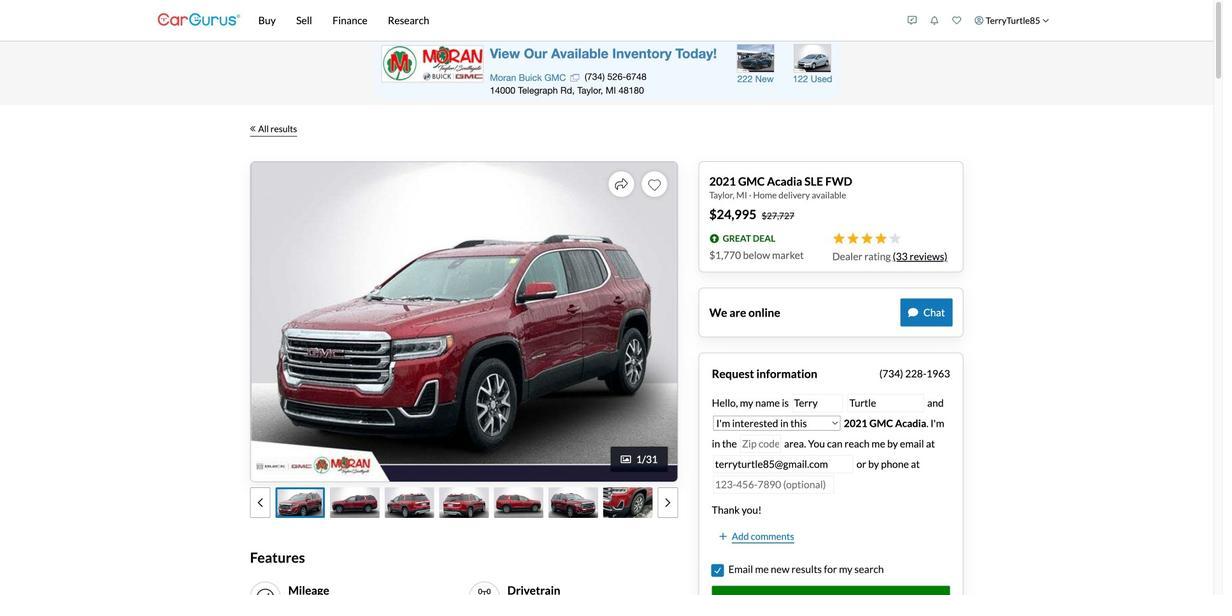 Task type: describe. For each thing, give the bounding box(es) containing it.
First name field
[[793, 394, 844, 412]]

view vehicle photo 1 image
[[276, 488, 325, 518]]

add a car review image
[[908, 16, 917, 25]]

advertisement element
[[375, 41, 839, 99]]

image image
[[621, 454, 631, 465]]

Zip code field
[[741, 435, 781, 453]]

view vehicle photo 2 image
[[330, 488, 380, 518]]

prev page image
[[258, 498, 263, 508]]

user icon image
[[975, 16, 984, 25]]

view vehicle photo 6 image
[[549, 488, 598, 518]]

next page image
[[666, 498, 671, 508]]

vehicle full photo image
[[251, 162, 678, 482]]

share image
[[615, 178, 628, 191]]



Task type: locate. For each thing, give the bounding box(es) containing it.
view vehicle photo 4 image
[[440, 488, 489, 518]]

plus image
[[720, 532, 727, 541]]

menu item
[[968, 3, 1056, 38]]

saved cars image
[[953, 16, 962, 25]]

view vehicle photo 5 image
[[494, 488, 544, 518]]

menu
[[902, 3, 1056, 38]]

menu bar
[[241, 0, 902, 41]]

drivetrain image
[[475, 588, 495, 595]]

tab list
[[250, 488, 678, 518]]

Last name field
[[848, 394, 925, 412]]

Phone (optional) telephone field
[[714, 476, 835, 494]]

mileage image
[[255, 588, 276, 595]]

Email address email field
[[714, 455, 854, 474]]

4 rating image
[[833, 232, 902, 245]]

view vehicle photo 3 image
[[385, 488, 434, 518]]

open notifications image
[[931, 16, 939, 25]]

comment image
[[909, 308, 919, 318]]

view vehicle photo 7 image
[[603, 488, 653, 518]]

chevron down image
[[1043, 17, 1050, 24]]

chevron double left image
[[250, 126, 256, 132]]

None button
[[712, 565, 724, 576]]



Task type: vqa. For each thing, say whether or not it's contained in the screenshot.
Drivetrain icon
yes



